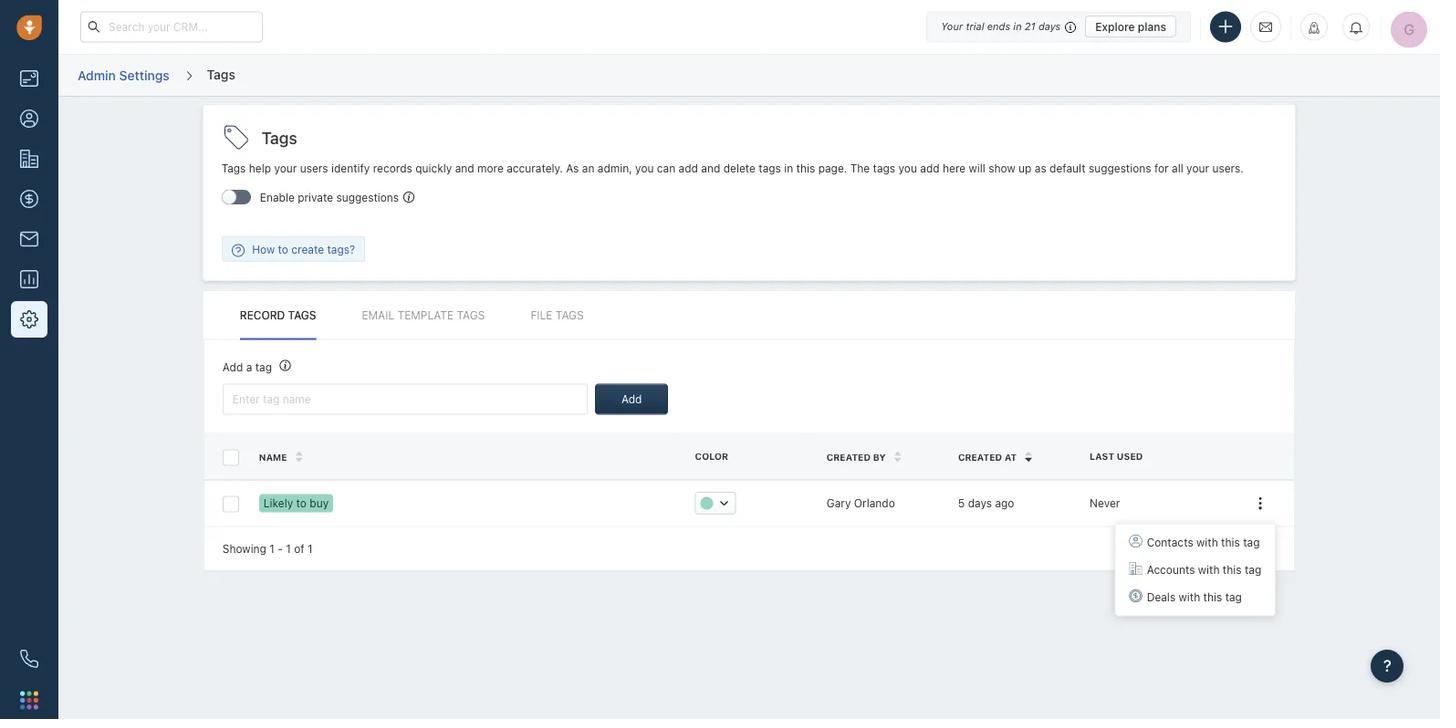 Task type: locate. For each thing, give the bounding box(es) containing it.
enable private suggestions
[[260, 191, 399, 204]]

tags right delete
[[759, 162, 781, 175]]

with down contacts with this tag
[[1198, 563, 1220, 576]]

default
[[1050, 162, 1086, 175]]

0 horizontal spatial suggestions
[[336, 191, 399, 204]]

1 created from the left
[[827, 452, 871, 463]]

contacts
[[1147, 536, 1194, 549]]

add right can
[[679, 162, 698, 175]]

with up accounts with this tag
[[1197, 536, 1218, 549]]

in left "21" on the top right of page
[[1013, 21, 1022, 32]]

with down accounts with this tag link at the bottom right
[[1179, 591, 1200, 604]]

to left buy
[[296, 497, 307, 510]]

freshworks switcher image
[[20, 691, 38, 709]]

this
[[796, 162, 815, 175], [1221, 536, 1240, 549], [1223, 563, 1242, 576], [1204, 591, 1222, 604]]

0 horizontal spatial tags
[[759, 162, 781, 175]]

1 right -
[[286, 542, 291, 555]]

0 horizontal spatial add
[[679, 162, 698, 175]]

2 horizontal spatial 1
[[308, 542, 313, 555]]

1
[[270, 542, 275, 555], [286, 542, 291, 555], [308, 542, 313, 555]]

tags right template
[[457, 309, 485, 322]]

how to create tags?
[[252, 243, 355, 256]]

1 left -
[[270, 542, 275, 555]]

this down accounts with this tag
[[1204, 591, 1222, 604]]

0 vertical spatial in
[[1013, 21, 1022, 32]]

1 vertical spatial add
[[622, 393, 642, 406]]

created by
[[827, 452, 886, 463]]

to right "how"
[[278, 243, 288, 256]]

1 vertical spatial to
[[296, 497, 307, 510]]

1 vertical spatial suggestions
[[336, 191, 399, 204]]

and
[[455, 162, 474, 175], [701, 162, 720, 175]]

0 horizontal spatial and
[[455, 162, 474, 175]]

add left here
[[920, 162, 940, 175]]

this for contacts with this tag
[[1221, 536, 1240, 549]]

0 vertical spatial days
[[1039, 21, 1061, 32]]

2 and from the left
[[701, 162, 720, 175]]

1 vertical spatial days
[[968, 497, 992, 510]]

2 vertical spatial with
[[1179, 591, 1200, 604]]

send email image
[[1260, 19, 1272, 35]]

this up accounts with this tag
[[1221, 536, 1240, 549]]

this down contacts with this tag
[[1223, 563, 1242, 576]]

settings
[[119, 67, 169, 82]]

and left delete
[[701, 162, 720, 175]]

accounts with this tag link
[[1130, 562, 1262, 578]]

0 horizontal spatial created
[[827, 452, 871, 463]]

tags right file
[[556, 309, 584, 322]]

created left by
[[827, 452, 871, 463]]

1 horizontal spatial created
[[958, 452, 1002, 463]]

0 vertical spatial to
[[278, 243, 288, 256]]

1 horizontal spatial tags
[[873, 162, 896, 175]]

1 horizontal spatial add
[[622, 393, 642, 406]]

how to create tags? link
[[223, 241, 364, 257]]

file
[[531, 309, 553, 322]]

2 created from the left
[[958, 452, 1002, 463]]

you
[[635, 162, 654, 175], [899, 162, 917, 175]]

tag up accounts with this tag
[[1243, 536, 1260, 549]]

0 horizontal spatial 1
[[270, 542, 275, 555]]

suggestions left for at the top right of the page
[[1089, 162, 1151, 175]]

days
[[1039, 21, 1061, 32], [968, 497, 992, 510]]

0 horizontal spatial to
[[278, 243, 288, 256]]

3 1 from the left
[[308, 542, 313, 555]]

created for created by
[[827, 452, 871, 463]]

1 horizontal spatial your
[[1187, 162, 1209, 175]]

2 1 from the left
[[286, 542, 291, 555]]

explore
[[1095, 20, 1135, 33]]

with for contacts
[[1197, 536, 1218, 549]]

0 vertical spatial with
[[1197, 536, 1218, 549]]

enable
[[260, 191, 295, 204]]

1 your from the left
[[274, 162, 297, 175]]

created left at on the right bottom of the page
[[958, 452, 1002, 463]]

tags
[[207, 66, 235, 82], [262, 128, 297, 147], [222, 162, 246, 175], [288, 309, 316, 322], [457, 309, 485, 322], [556, 309, 584, 322]]

when users add a tag, the crm will only suggest tags the user has created, plus default tags image
[[404, 192, 415, 203]]

template
[[398, 309, 454, 322]]

you left here
[[899, 162, 917, 175]]

create
[[291, 243, 324, 256]]

as
[[566, 162, 579, 175]]

your right all
[[1187, 162, 1209, 175]]

contacts with this tag
[[1147, 536, 1260, 549]]

1 tags from the left
[[759, 162, 781, 175]]

0 horizontal spatial in
[[784, 162, 793, 175]]

and left more
[[455, 162, 474, 175]]

tags
[[759, 162, 781, 175], [873, 162, 896, 175]]

phone element
[[11, 641, 47, 677]]

accurately.
[[507, 162, 563, 175]]

your trial ends in 21 days
[[941, 21, 1061, 32]]

1 vertical spatial with
[[1198, 563, 1220, 576]]

plans
[[1138, 20, 1166, 33]]

your
[[941, 21, 963, 32]]

1 horizontal spatial add
[[920, 162, 940, 175]]

explore plans
[[1095, 20, 1166, 33]]

in left page.
[[784, 162, 793, 175]]

record tags
[[240, 309, 316, 322]]

up
[[1019, 162, 1032, 175]]

0 horizontal spatial you
[[635, 162, 654, 175]]

days right the 5
[[968, 497, 992, 510]]

0 vertical spatial suggestions
[[1089, 162, 1151, 175]]

in
[[1013, 21, 1022, 32], [784, 162, 793, 175]]

an
[[582, 162, 595, 175]]

you left can
[[635, 162, 654, 175]]

add inside add button
[[622, 393, 642, 406]]

tag
[[255, 360, 272, 373], [1243, 536, 1260, 549], [1245, 563, 1262, 576], [1225, 591, 1242, 604]]

suggestions down identify
[[336, 191, 399, 204]]

1 horizontal spatial and
[[701, 162, 720, 175]]

add
[[223, 360, 243, 373], [622, 393, 642, 406]]

2 add from the left
[[920, 162, 940, 175]]

1 horizontal spatial in
[[1013, 21, 1022, 32]]

deals with this tag link
[[1130, 589, 1242, 605]]

showing 1 - 1 of 1
[[223, 542, 313, 555]]

add
[[679, 162, 698, 175], [920, 162, 940, 175]]

admin
[[78, 67, 116, 82]]

orlando
[[854, 497, 895, 510]]

this for accounts with this tag
[[1223, 563, 1242, 576]]

tags right the at the right of page
[[873, 162, 896, 175]]

your right help in the top left of the page
[[274, 162, 297, 175]]

suggestions
[[1089, 162, 1151, 175], [336, 191, 399, 204]]

1 horizontal spatial 1
[[286, 542, 291, 555]]

0 horizontal spatial your
[[274, 162, 297, 175]]

with
[[1197, 536, 1218, 549], [1198, 563, 1220, 576], [1179, 591, 1200, 604]]

more
[[477, 162, 504, 175]]

0 vertical spatial add
[[223, 360, 243, 373]]

1 1 from the left
[[270, 542, 275, 555]]

to for create
[[278, 243, 288, 256]]

tag for contacts with this tag
[[1243, 536, 1260, 549]]

tags right the record
[[288, 309, 316, 322]]

1 and from the left
[[455, 162, 474, 175]]

tag down contacts with this tag
[[1245, 563, 1262, 576]]

never
[[1090, 497, 1120, 510]]

records
[[373, 162, 412, 175]]

admin settings link
[[77, 61, 170, 90]]

tag down accounts with this tag
[[1225, 591, 1242, 604]]

last
[[1090, 452, 1115, 462]]

to
[[278, 243, 288, 256], [296, 497, 307, 510]]

quickly
[[415, 162, 452, 175]]

1 horizontal spatial you
[[899, 162, 917, 175]]

your
[[274, 162, 297, 175], [1187, 162, 1209, 175]]

0 horizontal spatial add
[[223, 360, 243, 373]]

record
[[240, 309, 285, 322]]

1 horizontal spatial to
[[296, 497, 307, 510]]

for
[[1155, 162, 1169, 175]]

1 right 'of'
[[308, 542, 313, 555]]

the
[[850, 162, 870, 175]]

days right "21" on the top right of page
[[1039, 21, 1061, 32]]

0 horizontal spatial days
[[968, 497, 992, 510]]

created
[[827, 452, 871, 463], [958, 452, 1002, 463]]

Search your CRM... text field
[[80, 11, 263, 42]]

a
[[246, 360, 252, 373]]

email template tags
[[362, 309, 485, 322]]



Task type: describe. For each thing, give the bounding box(es) containing it.
used
[[1117, 452, 1143, 462]]

add for add
[[622, 393, 642, 406]]

file tags link
[[531, 291, 584, 340]]

explore plans link
[[1085, 16, 1177, 37]]

1 horizontal spatial days
[[1039, 21, 1061, 32]]

buy
[[310, 497, 329, 510]]

contacts with this tag link
[[1130, 535, 1260, 550]]

how
[[252, 243, 275, 256]]

accounts with this tag
[[1147, 563, 1262, 576]]

ago
[[995, 497, 1014, 510]]

1 you from the left
[[635, 162, 654, 175]]

tag for accounts with this tag
[[1245, 563, 1262, 576]]

to for buy
[[296, 497, 307, 510]]

as
[[1035, 162, 1047, 175]]

page.
[[818, 162, 847, 175]]

5
[[958, 497, 965, 510]]

1 add from the left
[[679, 162, 698, 175]]

all
[[1172, 162, 1184, 175]]

can
[[657, 162, 676, 175]]

identify
[[331, 162, 370, 175]]

deals
[[1147, 591, 1176, 604]]

created at
[[958, 452, 1017, 463]]

likely
[[264, 497, 293, 510]]

tags inside "link"
[[556, 309, 584, 322]]

deals with this tag
[[1147, 591, 1242, 604]]

with for accounts
[[1198, 563, 1220, 576]]

showing
[[223, 542, 266, 555]]

2 your from the left
[[1187, 162, 1209, 175]]

21
[[1025, 21, 1036, 32]]

created for created at
[[958, 452, 1002, 463]]

this left page.
[[796, 162, 815, 175]]

show
[[989, 162, 1016, 175]]

add a tag
[[223, 360, 272, 373]]

at
[[1005, 452, 1017, 463]]

will
[[969, 162, 986, 175]]

name
[[259, 452, 287, 463]]

5 days ago
[[958, 497, 1014, 510]]

tag for deals with this tag
[[1225, 591, 1242, 604]]

1 vertical spatial in
[[784, 162, 793, 175]]

admin,
[[598, 162, 632, 175]]

here
[[943, 162, 966, 175]]

email
[[362, 309, 394, 322]]

gary orlando
[[827, 497, 895, 510]]

1 horizontal spatial suggestions
[[1089, 162, 1151, 175]]

by
[[873, 452, 886, 463]]

email template tags link
[[362, 291, 485, 340]]

of
[[294, 542, 305, 555]]

trial
[[966, 21, 984, 32]]

2 tags from the left
[[873, 162, 896, 175]]

tags help your users identify records quickly and more accurately. as an admin, you can add and delete tags in this page. the tags you add here will show up as default suggestions for all your users.
[[222, 162, 1244, 175]]

gary
[[827, 497, 851, 510]]

tags down search your crm... text field
[[207, 66, 235, 82]]

this for deals with this tag
[[1204, 591, 1222, 604]]

ends
[[987, 21, 1011, 32]]

with for deals
[[1179, 591, 1200, 604]]

add for add a tag
[[223, 360, 243, 373]]

add button
[[595, 384, 668, 415]]

accounts
[[1147, 563, 1195, 576]]

admin settings
[[78, 67, 169, 82]]

record tags link
[[240, 291, 316, 340]]

phone image
[[20, 650, 38, 668]]

tag right 'a'
[[255, 360, 272, 373]]

users.
[[1213, 162, 1244, 175]]

help
[[249, 162, 271, 175]]

tags up help in the top left of the page
[[262, 128, 297, 147]]

color
[[695, 452, 728, 462]]

likely to buy
[[264, 497, 329, 510]]

tags left help in the top left of the page
[[222, 162, 246, 175]]

last used
[[1090, 452, 1143, 462]]

private
[[298, 191, 333, 204]]

delete
[[723, 162, 756, 175]]

users
[[300, 162, 328, 175]]

Enter tag name text field
[[223, 384, 588, 415]]

-
[[278, 542, 283, 555]]

tags?
[[327, 243, 355, 256]]

2 you from the left
[[899, 162, 917, 175]]

file tags
[[531, 309, 584, 322]]



Task type: vqa. For each thing, say whether or not it's contained in the screenshot.
third The Account button from the top Select field button
no



